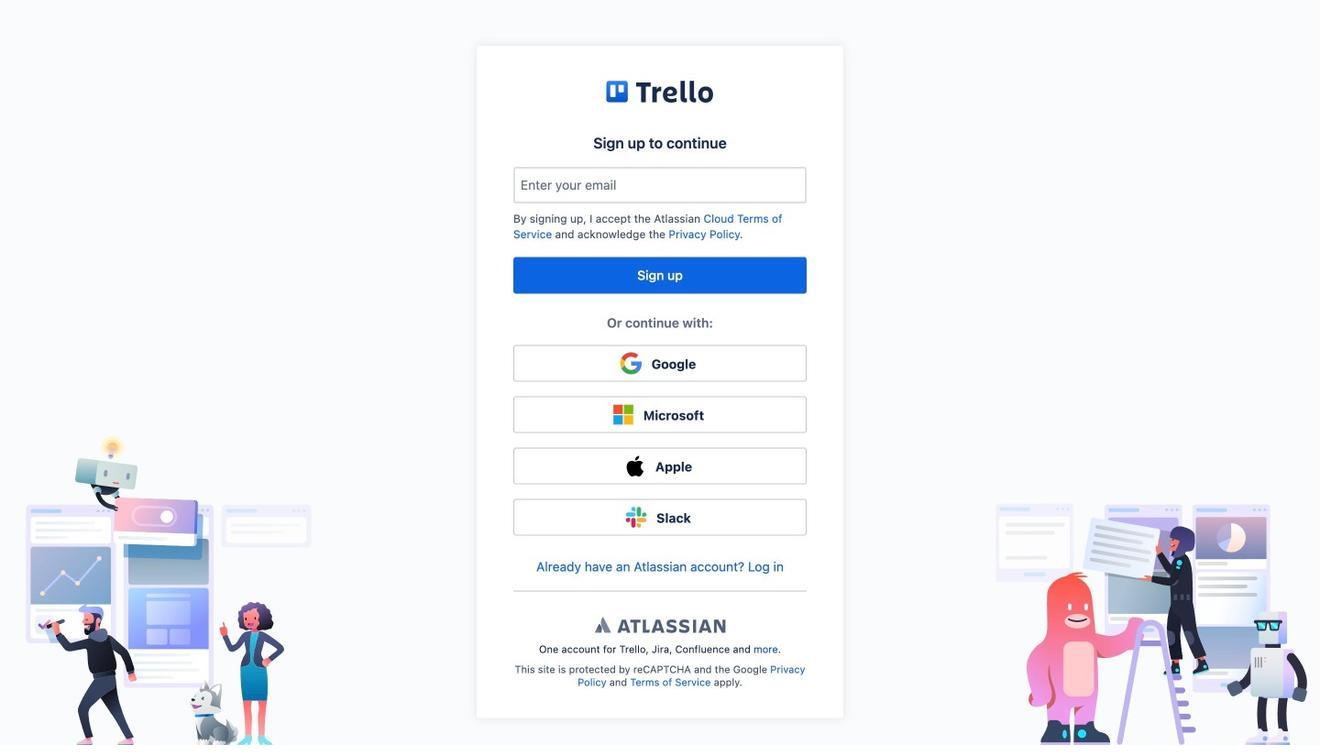 Task type: locate. For each thing, give the bounding box(es) containing it.
main content
[[477, 46, 844, 718]]

atlassian image
[[595, 614, 726, 636], [595, 614, 726, 636]]

Enter your email email field
[[515, 169, 805, 202]]

trello image
[[606, 75, 714, 112], [606, 75, 714, 112]]



Task type: vqa. For each thing, say whether or not it's contained in the screenshot.
Enter your email email field
yes



